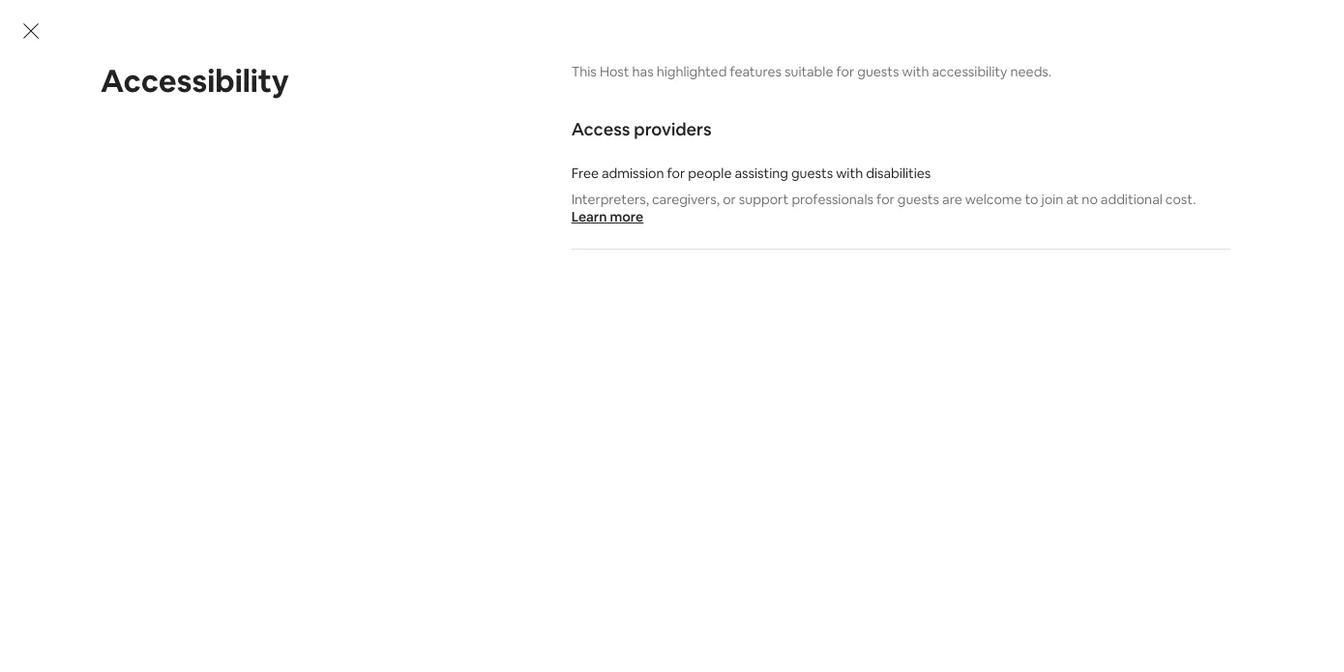 Task type: describe. For each thing, give the bounding box(es) containing it.
0 vertical spatial guests
[[858, 63, 900, 80]]

assisting
[[735, 165, 789, 182]]

1 vertical spatial guests
[[792, 165, 834, 182]]

disabilities
[[867, 165, 932, 182]]

needs.
[[1011, 63, 1052, 80]]

all
[[908, 174, 921, 192]]

from $50 show all prices
[[871, 147, 965, 192]]

highlighted
[[657, 63, 727, 80]]

from
[[871, 147, 923, 174]]

suitable
[[785, 63, 834, 80]]

learn more link
[[572, 208, 644, 226]]

or
[[723, 191, 736, 208]]

more
[[610, 208, 644, 226]]

2 vertical spatial guests
[[898, 191, 940, 208]]

cost.
[[1166, 191, 1197, 208]]

admission
[[602, 165, 665, 182]]

access providers
[[572, 118, 712, 140]]

welcome
[[966, 191, 1023, 208]]

caregivers,
[[652, 191, 720, 208]]

this host has highlighted features suitable for guests with accessibility needs.
[[572, 63, 1052, 80]]

no
[[1083, 191, 1099, 208]]

0 vertical spatial with
[[903, 63, 930, 80]]

has
[[633, 63, 654, 80]]

show
[[871, 174, 905, 192]]

accessibility
[[933, 63, 1008, 80]]



Task type: locate. For each thing, give the bounding box(es) containing it.
to
[[1026, 191, 1039, 208]]

for
[[837, 63, 855, 80], [667, 165, 686, 182], [877, 191, 895, 208]]

for up caregivers,
[[667, 165, 686, 182]]

professionals
[[792, 191, 874, 208]]

are
[[943, 191, 963, 208]]

with inside free admission for people assisting guests with disabilities interpreters, caregivers, or support professionals for guests are welcome to join at no additional cost. learn more
[[837, 165, 864, 182]]

1 vertical spatial with
[[837, 165, 864, 182]]

free admission for people assisting guests with disabilities interpreters, caregivers, or support professionals for guests are welcome to join at no additional cost. learn more
[[572, 165, 1197, 226]]

support
[[739, 191, 789, 208]]

0 vertical spatial for
[[837, 63, 855, 80]]

interpreters,
[[572, 191, 649, 208]]

access
[[572, 118, 631, 140]]

2 vertical spatial for
[[877, 191, 895, 208]]

0 horizontal spatial with
[[837, 165, 864, 182]]

for right suitable
[[837, 63, 855, 80]]

guests down disabilities
[[898, 191, 940, 208]]

additional
[[1101, 191, 1163, 208]]

guests right suitable
[[858, 63, 900, 80]]

for down disabilities
[[877, 191, 895, 208]]

$50
[[927, 147, 965, 174]]

with left accessibility
[[903, 63, 930, 80]]

features
[[730, 63, 782, 80]]

2 horizontal spatial for
[[877, 191, 895, 208]]

with up professionals on the top of the page
[[837, 165, 864, 182]]

1 horizontal spatial with
[[903, 63, 930, 80]]

with
[[903, 63, 930, 80], [837, 165, 864, 182]]

people
[[689, 165, 732, 182]]

accessibility
[[101, 61, 289, 101]]

0 horizontal spatial for
[[667, 165, 686, 182]]

join
[[1042, 191, 1064, 208]]

guests up professionals on the top of the page
[[792, 165, 834, 182]]

prices
[[924, 174, 962, 192]]

host
[[600, 63, 630, 80]]

1 vertical spatial for
[[667, 165, 686, 182]]

at
[[1067, 191, 1080, 208]]

1 horizontal spatial for
[[837, 63, 855, 80]]

guests
[[858, 63, 900, 80], [792, 165, 834, 182], [898, 191, 940, 208]]

learn
[[572, 208, 607, 226]]

providers
[[634, 118, 712, 140]]

free
[[572, 165, 599, 182]]

show all prices button
[[871, 174, 962, 192]]

this
[[572, 63, 597, 80]]



Task type: vqa. For each thing, say whether or not it's contained in the screenshot.
$50
yes



